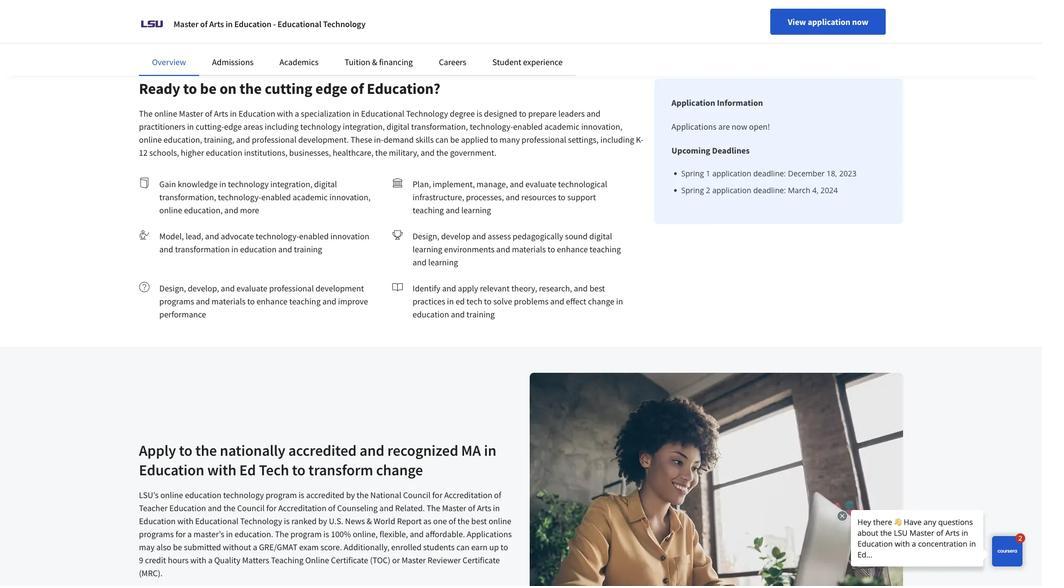 Task type: describe. For each thing, give the bounding box(es) containing it.
in left cutting-
[[187, 121, 194, 132]]

master down enrolled
[[402, 555, 426, 566]]

in-
[[374, 134, 384, 145]]

1
[[706, 168, 710, 179]]

education inside identify and apply relevant theory, research, and best practices in ed tech to solve problems and effect change in education and training
[[413, 309, 449, 320]]

with up submitted on the left bottom
[[177, 516, 193, 527]]

education inside lsu's online education technology program is accredited by the national council for accreditation of teacher education and the council for accreditation of counseling and related.  the master of arts in education with educational technology is ranked by u.s. news & world report as one of the best online programs for a master's in education. the program is 100% online, flexible, and affordable. applications may also be submitted without a gre/gmat exam score. additionally, enrolled students can earn up to 9 credit hours with a quality matters teaching online certificate (toc) or master reviewer certificate (mrc).
[[185, 490, 221, 501]]

in inside the "model, lead, and advocate technology-enabled innovation and transformation in education and training"
[[231, 244, 238, 255]]

applications inside lsu's online education technology program is accredited by the national council for accreditation of teacher education and the council for accreditation of counseling and related.  the master of arts in education with educational technology is ranked by u.s. news & world report as one of the best online programs for a master's in education. the program is 100% online, flexible, and affordable. applications may also be submitted without a gre/gmat exam score. additionally, enrolled students can earn up to 9 credit hours with a quality matters teaching online certificate (toc) or master reviewer certificate (mrc).
[[467, 529, 512, 540]]

0 vertical spatial educational
[[278, 18, 321, 29]]

spring 2 application deadline: march 4, 2024
[[681, 185, 838, 195]]

support
[[567, 192, 596, 202]]

can inside lsu's online education technology program is accredited by the national council for accreditation of teacher education and the council for accreditation of counseling and related.  the master of arts in education with educational technology is ranked by u.s. news & world report as one of the best online programs for a master's in education. the program is 100% online, flexible, and affordable. applications may also be submitted without a gre/gmat exam score. additionally, enrolled students can earn up to 9 credit hours with a quality matters teaching online certificate (toc) or master reviewer certificate (mrc).
[[457, 542, 470, 553]]

enhance inside design, develop and assess pedagogically sound digital learning environments and materials to enhance teaching and learning
[[557, 244, 588, 255]]

spring 1 application deadline: december 18, 2023 list item
[[681, 168, 857, 179]]

recognized
[[387, 441, 458, 460]]

0 vertical spatial council
[[403, 490, 431, 501]]

online
[[305, 555, 329, 566]]

education left -
[[234, 18, 271, 29]]

gre/gmat
[[259, 542, 297, 553]]

areas
[[244, 121, 263, 132]]

best inside lsu's online education technology program is accredited by the national council for accreditation of teacher education and the council for accreditation of counseling and related.  the master of arts in education with educational technology is ranked by u.s. news & world report as one of the best online programs for a master's in education. the program is 100% online, flexible, and affordable. applications may also be submitted without a gre/gmat exam score. additionally, enrolled students can earn up to 9 credit hours with a quality matters teaching online certificate (toc) or master reviewer certificate (mrc).
[[471, 516, 487, 527]]

degree
[[450, 108, 475, 119]]

schools,
[[149, 147, 179, 158]]

or
[[392, 555, 400, 566]]

application
[[672, 97, 715, 108]]

online up "up"
[[489, 516, 512, 527]]

with inside the online master of arts in education with a specialization in educational technology degree is designed to prepare leaders and practitioners in cutting-edge areas including technology integration, digital transformation, technology-enabled academic innovation, online education, training, and professional development. these in-demand skills can be applied to many professional settings, including k- 12 schools, higher education institutions, businesses, healthcare, the military, and the government.
[[277, 108, 293, 119]]

change inside identify and apply relevant theory, research, and best practices in ed tech to solve problems and effect change in education and training
[[588, 296, 615, 307]]

improve
[[338, 296, 368, 307]]

with down submitted on the left bottom
[[190, 555, 206, 566]]

a down submitted on the left bottom
[[208, 555, 213, 566]]

knowledge
[[178, 179, 218, 189]]

0 horizontal spatial by
[[318, 516, 327, 527]]

tuition & financing link
[[345, 56, 413, 67]]

up
[[489, 542, 499, 553]]

100%
[[331, 529, 351, 540]]

institutions,
[[244, 147, 288, 158]]

online,
[[353, 529, 378, 540]]

score.
[[321, 542, 342, 553]]

flexible,
[[380, 529, 408, 540]]

transformation
[[175, 244, 230, 255]]

technology for integration,
[[228, 179, 269, 189]]

in up without
[[226, 529, 233, 540]]

transformation, inside the online master of arts in education with a specialization in educational technology degree is designed to prepare leaders and practitioners in cutting-edge areas including technology integration, digital transformation, technology-enabled academic innovation, online education, training, and professional development. these in-demand skills can be applied to many professional settings, including k- 12 schools, higher education institutions, businesses, healthcare, the military, and the government.
[[411, 121, 468, 132]]

digital inside gain knowledge in technology integration, digital transformation, technology-enabled academic innovation, online education, and more
[[314, 179, 337, 189]]

deadline: for march
[[754, 185, 786, 195]]

application for march
[[712, 185, 752, 195]]

nationally
[[220, 441, 285, 460]]

spring 2 application deadline: march 4, 2024 list item
[[681, 185, 857, 196]]

upcoming deadlines
[[672, 145, 750, 156]]

skills
[[416, 134, 434, 145]]

reviewer
[[428, 555, 461, 566]]

environments
[[444, 244, 495, 255]]

on
[[220, 79, 237, 98]]

cutting
[[265, 79, 312, 98]]

in up admissions
[[226, 18, 233, 29]]

master right louisiana state university logo
[[174, 18, 199, 29]]

one
[[433, 516, 447, 527]]

teaching
[[271, 555, 304, 566]]

programs inside lsu's online education technology program is accredited by the national council for accreditation of teacher education and the council for accreditation of counseling and related.  the master of arts in education with educational technology is ranked by u.s. news & world report as one of the best online programs for a master's in education. the program is 100% online, flexible, and affordable. applications may also be submitted without a gre/gmat exam score. additionally, enrolled students can earn up to 9 credit hours with a quality matters teaching online certificate (toc) or master reviewer certificate (mrc).
[[139, 529, 174, 540]]

in left ed
[[447, 296, 454, 307]]

the up affordable.
[[458, 516, 470, 527]]

teaching inside design, develop, and evaluate professional development programs and materials to enhance teaching and improve performance
[[289, 296, 321, 307]]

of up earn
[[468, 503, 475, 514]]

implement,
[[433, 179, 475, 189]]

in down on
[[230, 108, 237, 119]]

innovation
[[330, 231, 369, 242]]

related.
[[395, 503, 425, 514]]

the down in-
[[375, 147, 387, 158]]

0 vertical spatial technology
[[323, 18, 366, 29]]

march
[[788, 185, 811, 195]]

may
[[139, 542, 155, 553]]

resources
[[521, 192, 556, 202]]

view
[[788, 16, 806, 27]]

in up these
[[353, 108, 359, 119]]

teaching inside design, develop and assess pedagogically sound digital learning environments and materials to enhance teaching and learning
[[590, 244, 621, 255]]

model,
[[159, 231, 184, 242]]

theory,
[[511, 283, 537, 294]]

2024
[[821, 185, 838, 195]]

enrolled
[[391, 542, 422, 553]]

online up practitioners
[[154, 108, 177, 119]]

education, inside gain knowledge in technology integration, digital transformation, technology-enabled academic innovation, online education, and more
[[184, 205, 223, 216]]

is up score.
[[323, 529, 329, 540]]

0 horizontal spatial council
[[237, 503, 265, 514]]

as
[[423, 516, 431, 527]]

the online master of arts in education with a specialization in educational technology degree is designed to prepare leaders and practitioners in cutting-edge areas including technology integration, digital transformation, technology-enabled academic innovation, online education, training, and professional development. these in-demand skills can be applied to many professional settings, including k- 12 schools, higher education institutions, businesses, healthcare, the military, and the government.
[[139, 108, 644, 158]]

experience
[[523, 56, 563, 67]]

credit
[[145, 555, 166, 566]]

is inside the online master of arts in education with a specialization in educational technology degree is designed to prepare leaders and practitioners in cutting-edge areas including technology integration, digital transformation, technology-enabled academic innovation, online education, training, and professional development. these in-demand skills can be applied to many professional settings, including k- 12 schools, higher education institutions, businesses, healthcare, the military, and the government.
[[477, 108, 482, 119]]

student experience
[[493, 56, 563, 67]]

cutting-
[[196, 121, 224, 132]]

careers link
[[439, 56, 466, 67]]

tech
[[467, 296, 482, 307]]

development.
[[298, 134, 349, 145]]

to inside 'plan, implement, manage, and evaluate technological infrastructure, processes, and resources to support teaching and learning'
[[558, 192, 566, 202]]

news
[[345, 516, 365, 527]]

accredited inside lsu's online education technology program is accredited by the national council for accreditation of teacher education and the council for accreditation of counseling and related.  the master of arts in education with educational technology is ranked by u.s. news & world report as one of the best online programs for a master's in education. the program is 100% online, flexible, and affordable. applications may also be submitted without a gre/gmat exam score. additionally, enrolled students can earn up to 9 credit hours with a quality matters teaching online certificate (toc) or master reviewer certificate (mrc).
[[306, 490, 344, 501]]

to inside design, develop, and evaluate professional development programs and materials to enhance teaching and improve performance
[[247, 296, 255, 307]]

also
[[156, 542, 171, 553]]

design, develop and assess pedagogically sound digital learning environments and materials to enhance teaching and learning
[[413, 231, 621, 268]]

design, develop, and evaluate professional development programs and materials to enhance teaching and improve performance
[[159, 283, 368, 320]]

student
[[493, 56, 521, 67]]

online up 12
[[139, 134, 162, 145]]

materials inside design, develop and assess pedagogically sound digital learning environments and materials to enhance teaching and learning
[[512, 244, 546, 255]]

digital inside design, develop and assess pedagogically sound digital learning environments and materials to enhance teaching and learning
[[589, 231, 612, 242]]

1 horizontal spatial applications
[[672, 121, 717, 132]]

change inside the "apply to the nationally accredited and recognized ma in education with ed tech to transform change"
[[376, 461, 423, 480]]

a up matters
[[253, 542, 257, 553]]

0 horizontal spatial for
[[176, 529, 186, 540]]

materials inside design, develop, and evaluate professional development programs and materials to enhance teaching and improve performance
[[212, 296, 246, 307]]

lead,
[[186, 231, 203, 242]]

education down teacher
[[139, 516, 176, 527]]

solve
[[493, 296, 512, 307]]

1 vertical spatial learning
[[413, 244, 443, 255]]

academics
[[280, 56, 319, 67]]

design, for design, develop and assess pedagogically sound digital learning environments and materials to enhance teaching and learning
[[413, 231, 439, 242]]

0 vertical spatial &
[[372, 56, 377, 67]]

government.
[[450, 147, 497, 158]]

of up "up"
[[494, 490, 501, 501]]

1 horizontal spatial the
[[275, 529, 289, 540]]

1 vertical spatial including
[[601, 134, 634, 145]]

0 vertical spatial program
[[266, 490, 297, 501]]

military,
[[389, 147, 419, 158]]

identify and apply relevant theory, research, and best practices in ed tech to solve problems and effect change in education and training
[[413, 283, 623, 320]]

performance
[[159, 309, 206, 320]]

now for application
[[852, 16, 869, 27]]

designed
[[484, 108, 517, 119]]

more
[[240, 205, 259, 216]]

national
[[370, 490, 401, 501]]

1 certificate from the left
[[331, 555, 368, 566]]

deadlines
[[712, 145, 750, 156]]

programs inside design, develop, and evaluate professional development programs and materials to enhance teaching and improve performance
[[159, 296, 194, 307]]

12
[[139, 147, 148, 158]]

practitioners
[[139, 121, 185, 132]]

academics link
[[280, 56, 319, 67]]

transformation, inside gain knowledge in technology integration, digital transformation, technology-enabled academic innovation, online education, and more
[[159, 192, 216, 202]]

technology inside lsu's online education technology program is accredited by the national council for accreditation of teacher education and the council for accreditation of counseling and related.  the master of arts in education with educational technology is ranked by u.s. news & world report as one of the best online programs for a master's in education. the program is 100% online, flexible, and affordable. applications may also be submitted without a gre/gmat exam score. additionally, enrolled students can earn up to 9 credit hours with a quality matters teaching online certificate (toc) or master reviewer certificate (mrc).
[[240, 516, 282, 527]]

specialization
[[301, 108, 351, 119]]

innovation, inside the online master of arts in education with a specialization in educational technology degree is designed to prepare leaders and practitioners in cutting-edge areas including technology integration, digital transformation, technology-enabled academic innovation, online education, training, and professional development. these in-demand skills can be applied to many professional settings, including k- 12 schools, higher education institutions, businesses, healthcare, the military, and the government.
[[581, 121, 623, 132]]

2
[[706, 185, 710, 195]]

teaching inside 'plan, implement, manage, and evaluate technological infrastructure, processes, and resources to support teaching and learning'
[[413, 205, 444, 216]]

information
[[717, 97, 763, 108]]

education up master's
[[169, 503, 206, 514]]

master of arts in education - educational technology
[[174, 18, 366, 29]]

0 vertical spatial including
[[265, 121, 299, 132]]

develop
[[441, 231, 470, 242]]

master up one
[[442, 503, 466, 514]]

tuition & financing
[[345, 56, 413, 67]]

of down tuition
[[350, 79, 364, 98]]

submitted
[[184, 542, 221, 553]]

master's
[[194, 529, 224, 540]]

leaders
[[558, 108, 585, 119]]

1 horizontal spatial be
[[200, 79, 217, 98]]

0 vertical spatial arts
[[209, 18, 224, 29]]

digital inside the online master of arts in education with a specialization in educational technology degree is designed to prepare leaders and practitioners in cutting-edge areas including technology integration, digital transformation, technology-enabled academic innovation, online education, training, and professional development. these in-demand skills can be applied to many professional settings, including k- 12 schools, higher education institutions, businesses, healthcare, the military, and the government.
[[387, 121, 409, 132]]

professional down prepare
[[522, 134, 566, 145]]

master inside the online master of arts in education with a specialization in educational technology degree is designed to prepare leaders and practitioners in cutting-edge areas including technology integration, digital transformation, technology-enabled academic innovation, online education, training, and professional development. these in-demand skills can be applied to many professional settings, including k- 12 schools, higher education institutions, businesses, healthcare, the military, and the government.
[[179, 108, 203, 119]]

2023
[[839, 168, 857, 179]]

education.
[[235, 529, 273, 540]]

academic inside gain knowledge in technology integration, digital transformation, technology-enabled academic innovation, online education, and more
[[293, 192, 328, 202]]

of up u.s.
[[328, 503, 335, 514]]

is left ranked on the bottom of page
[[284, 516, 290, 527]]

the right on
[[240, 79, 262, 98]]

list containing spring 1 application deadline: december 18, 2023
[[676, 168, 857, 196]]

1 horizontal spatial for
[[266, 503, 277, 514]]

to inside design, develop and assess pedagogically sound digital learning environments and materials to enhance teaching and learning
[[548, 244, 555, 255]]

1 horizontal spatial accreditation
[[444, 490, 492, 501]]



Task type: vqa. For each thing, say whether or not it's contained in the screenshot.
Integration,
yes



Task type: locate. For each thing, give the bounding box(es) containing it.
training inside identify and apply relevant theory, research, and best practices in ed tech to solve problems and effect change in education and training
[[467, 309, 495, 320]]

can left earn
[[457, 542, 470, 553]]

0 vertical spatial academic
[[545, 121, 580, 132]]

education up master's
[[185, 490, 221, 501]]

education, inside the online master of arts in education with a specialization in educational technology degree is designed to prepare leaders and practitioners in cutting-edge areas including technology integration, digital transformation, technology-enabled academic innovation, online education, training, and professional development. these in-demand skills can be applied to many professional settings, including k- 12 schools, higher education institutions, businesses, healthcare, the military, and the government.
[[164, 134, 202, 145]]

education down advocate
[[240, 244, 277, 255]]

plan,
[[413, 179, 431, 189]]

arts
[[209, 18, 224, 29], [214, 108, 228, 119], [477, 503, 491, 514]]

can
[[436, 134, 449, 145], [457, 542, 470, 553]]

change up national
[[376, 461, 423, 480]]

4,
[[813, 185, 819, 195]]

these
[[351, 134, 372, 145]]

education inside the "model, lead, and advocate technology-enabled innovation and transformation in education and training"
[[240, 244, 277, 255]]

december
[[788, 168, 825, 179]]

2 vertical spatial be
[[173, 542, 182, 553]]

student experience link
[[493, 56, 563, 67]]

education down practices on the bottom left of page
[[413, 309, 449, 320]]

financing
[[379, 56, 413, 67]]

educational up master's
[[195, 516, 238, 527]]

is right degree
[[477, 108, 482, 119]]

application right 2
[[712, 185, 752, 195]]

program down ranked on the bottom of page
[[291, 529, 322, 540]]

0 vertical spatial edge
[[315, 79, 347, 98]]

technology inside lsu's online education technology program is accredited by the national council for accreditation of teacher education and the council for accreditation of counseling and related.  the master of arts in education with educational technology is ranked by u.s. news & world report as one of the best online programs for a master's in education. the program is 100% online, flexible, and affordable. applications may also be submitted without a gre/gmat exam score. additionally, enrolled students can earn up to 9 credit hours with a quality matters teaching online certificate (toc) or master reviewer certificate (mrc).
[[223, 490, 264, 501]]

1 vertical spatial teaching
[[590, 244, 621, 255]]

technology- down designed
[[470, 121, 513, 132]]

application for december
[[712, 168, 752, 179]]

be left the applied
[[450, 134, 459, 145]]

0 horizontal spatial certificate
[[331, 555, 368, 566]]

1 horizontal spatial digital
[[387, 121, 409, 132]]

professional left development
[[269, 283, 314, 294]]

and inside the "apply to the nationally accredited and recognized ma in education with ed tech to transform change"
[[360, 441, 384, 460]]

in right ma
[[484, 441, 496, 460]]

1 horizontal spatial transformation,
[[411, 121, 468, 132]]

2 vertical spatial enabled
[[299, 231, 329, 242]]

application
[[808, 16, 851, 27], [712, 168, 752, 179], [712, 185, 752, 195]]

upcoming
[[672, 145, 711, 156]]

arts up earn
[[477, 503, 491, 514]]

with left ed
[[207, 461, 236, 480]]

educational inside lsu's online education technology program is accredited by the national council for accreditation of teacher education and the council for accreditation of counseling and related.  the master of arts in education with educational technology is ranked by u.s. news & world report as one of the best online programs for a master's in education. the program is 100% online, flexible, and affordable. applications may also be submitted without a gre/gmat exam score. additionally, enrolled students can earn up to 9 credit hours with a quality matters teaching online certificate (toc) or master reviewer certificate (mrc).
[[195, 516, 238, 527]]

0 horizontal spatial now
[[732, 121, 747, 132]]

0 horizontal spatial be
[[173, 542, 182, 553]]

innovation, up settings,
[[581, 121, 623, 132]]

1 vertical spatial application
[[712, 168, 752, 179]]

technology inside the online master of arts in education with a specialization in educational technology degree is designed to prepare leaders and practitioners in cutting-edge areas including technology integration, digital transformation, technology-enabled academic innovation, online education, training, and professional development. these in-demand skills can be applied to many professional settings, including k- 12 schools, higher education institutions, businesses, healthcare, the military, and the government.
[[300, 121, 341, 132]]

in up "up"
[[493, 503, 500, 514]]

of right one
[[449, 516, 456, 527]]

deadline: inside list item
[[754, 168, 786, 179]]

0 horizontal spatial best
[[471, 516, 487, 527]]

many
[[500, 134, 520, 145]]

0 horizontal spatial innovation,
[[329, 192, 371, 202]]

view application now
[[788, 16, 869, 27]]

1 vertical spatial materials
[[212, 296, 246, 307]]

1 vertical spatial deadline:
[[754, 185, 786, 195]]

integration, down the businesses,
[[270, 179, 312, 189]]

accredited up u.s.
[[306, 490, 344, 501]]

1 vertical spatial educational
[[361, 108, 404, 119]]

enabled down prepare
[[513, 121, 543, 132]]

enabled inside the online master of arts in education with a specialization in educational technology degree is designed to prepare leaders and practitioners in cutting-edge areas including technology integration, digital transformation, technology-enabled academic innovation, online education, training, and professional development. these in-demand skills can be applied to many professional settings, including k- 12 schools, higher education institutions, businesses, healthcare, the military, and the government.
[[513, 121, 543, 132]]

problems
[[514, 296, 549, 307]]

certificate down earn
[[463, 555, 500, 566]]

evaluate
[[526, 179, 556, 189], [237, 283, 267, 294]]

spring left 1
[[681, 168, 704, 179]]

programs up performance
[[159, 296, 194, 307]]

the up as
[[427, 503, 440, 514]]

of up cutting-
[[205, 108, 212, 119]]

-
[[273, 18, 276, 29]]

online
[[154, 108, 177, 119], [139, 134, 162, 145], [159, 205, 182, 216], [160, 490, 183, 501], [489, 516, 512, 527]]

ready
[[139, 79, 180, 98]]

education down training,
[[206, 147, 242, 158]]

change
[[588, 296, 615, 307], [376, 461, 423, 480]]

enabled down institutions,
[[261, 192, 291, 202]]

1 vertical spatial program
[[291, 529, 322, 540]]

training inside the "model, lead, and advocate technology-enabled innovation and transformation in education and training"
[[294, 244, 322, 255]]

1 vertical spatial accreditation
[[278, 503, 326, 514]]

0 vertical spatial evaluate
[[526, 179, 556, 189]]

for up one
[[432, 490, 443, 501]]

of inside the online master of arts in education with a specialization in educational technology degree is designed to prepare leaders and practitioners in cutting-edge areas including technology integration, digital transformation, technology-enabled academic innovation, online education, training, and professional development. these in-demand skills can be applied to many professional settings, including k- 12 schools, higher education institutions, businesses, healthcare, the military, and the government.
[[205, 108, 212, 119]]

application information
[[672, 97, 763, 108]]

admissions link
[[212, 56, 254, 67]]

educational up in-
[[361, 108, 404, 119]]

education up areas
[[239, 108, 275, 119]]

evaluate up resources
[[526, 179, 556, 189]]

0 horizontal spatial design,
[[159, 283, 186, 294]]

by up counseling at the bottom left of page
[[346, 490, 355, 501]]

and
[[587, 108, 601, 119], [236, 134, 250, 145], [421, 147, 435, 158], [510, 179, 524, 189], [506, 192, 520, 202], [224, 205, 238, 216], [446, 205, 460, 216], [205, 231, 219, 242], [472, 231, 486, 242], [159, 244, 173, 255], [278, 244, 292, 255], [496, 244, 510, 255], [413, 257, 427, 268], [221, 283, 235, 294], [442, 283, 456, 294], [574, 283, 588, 294], [196, 296, 210, 307], [322, 296, 336, 307], [550, 296, 564, 307], [451, 309, 465, 320], [360, 441, 384, 460], [208, 503, 222, 514], [380, 503, 393, 514], [410, 529, 424, 540]]

by left u.s.
[[318, 516, 327, 527]]

2 horizontal spatial teaching
[[590, 244, 621, 255]]

enabled left innovation
[[299, 231, 329, 242]]

0 vertical spatial application
[[808, 16, 851, 27]]

online up teacher
[[160, 490, 183, 501]]

without
[[223, 542, 251, 553]]

1 vertical spatial technology
[[406, 108, 448, 119]]

technology- inside the online master of arts in education with a specialization in educational technology degree is designed to prepare leaders and practitioners in cutting-edge areas including technology integration, digital transformation, technology-enabled academic innovation, online education, training, and professional development. these in-demand skills can be applied to many professional settings, including k- 12 schools, higher education institutions, businesses, healthcare, the military, and the government.
[[470, 121, 513, 132]]

educational inside the online master of arts in education with a specialization in educational technology degree is designed to prepare leaders and practitioners in cutting-edge areas including technology integration, digital transformation, technology-enabled academic innovation, online education, training, and professional development. these in-demand skills can be applied to many professional settings, including k- 12 schools, higher education institutions, businesses, healthcare, the military, and the government.
[[361, 108, 404, 119]]

a up submitted on the left bottom
[[187, 529, 192, 540]]

2 horizontal spatial for
[[432, 490, 443, 501]]

1 vertical spatial digital
[[314, 179, 337, 189]]

for up education.
[[266, 503, 277, 514]]

technology- up more
[[218, 192, 261, 202]]

to inside identify and apply relevant theory, research, and best practices in ed tech to solve problems and effect change in education and training
[[484, 296, 492, 307]]

professional inside design, develop, and evaluate professional development programs and materials to enhance teaching and improve performance
[[269, 283, 314, 294]]

design, for design, develop, and evaluate professional development programs and materials to enhance teaching and improve performance
[[159, 283, 186, 294]]

education
[[234, 18, 271, 29], [239, 108, 275, 119], [139, 461, 204, 480], [169, 503, 206, 514], [139, 516, 176, 527]]

the
[[139, 108, 153, 119], [427, 503, 440, 514], [275, 529, 289, 540]]

0 horizontal spatial the
[[139, 108, 153, 119]]

in right effect
[[616, 296, 623, 307]]

0 horizontal spatial teaching
[[289, 296, 321, 307]]

integration, inside gain knowledge in technology integration, digital transformation, technology-enabled academic innovation, online education, and more
[[270, 179, 312, 189]]

digital right sound
[[589, 231, 612, 242]]

0 vertical spatial for
[[432, 490, 443, 501]]

can inside the online master of arts in education with a specialization in educational technology degree is designed to prepare leaders and practitioners in cutting-edge areas including technology integration, digital transformation, technology-enabled academic innovation, online education, training, and professional development. these in-demand skills can be applied to many professional settings, including k- 12 schools, higher education institutions, businesses, healthcare, the military, and the government.
[[436, 134, 449, 145]]

0 horizontal spatial enabled
[[261, 192, 291, 202]]

0 vertical spatial teaching
[[413, 205, 444, 216]]

1 horizontal spatial best
[[590, 283, 605, 294]]

0 vertical spatial training
[[294, 244, 322, 255]]

0 horizontal spatial technology
[[240, 516, 282, 527]]

2 vertical spatial arts
[[477, 503, 491, 514]]

deadline: down "spring 1 application deadline: december 18, 2023" list item
[[754, 185, 786, 195]]

0 vertical spatial technology
[[300, 121, 341, 132]]

training down tech
[[467, 309, 495, 320]]

1 vertical spatial council
[[237, 503, 265, 514]]

0 horizontal spatial integration,
[[270, 179, 312, 189]]

best inside identify and apply relevant theory, research, and best practices in ed tech to solve problems and effect change in education and training
[[590, 283, 605, 294]]

edge
[[315, 79, 347, 98], [224, 121, 242, 132]]

counseling
[[337, 503, 378, 514]]

2 vertical spatial digital
[[589, 231, 612, 242]]

1 vertical spatial be
[[450, 134, 459, 145]]

1 horizontal spatial by
[[346, 490, 355, 501]]

u.s.
[[329, 516, 343, 527]]

applications up "up"
[[467, 529, 512, 540]]

learning
[[461, 205, 491, 216], [413, 244, 443, 255], [428, 257, 458, 268]]

0 vertical spatial materials
[[512, 244, 546, 255]]

academic
[[545, 121, 580, 132], [293, 192, 328, 202]]

infrastructure,
[[413, 192, 464, 202]]

edge inside the online master of arts in education with a specialization in educational technology degree is designed to prepare leaders and practitioners in cutting-edge areas including technology integration, digital transformation, technology-enabled academic innovation, online education, training, and professional development. these in-demand skills can be applied to many professional settings, including k- 12 schools, higher education institutions, businesses, healthcare, the military, and the government.
[[224, 121, 242, 132]]

1 vertical spatial the
[[427, 503, 440, 514]]

1 horizontal spatial certificate
[[463, 555, 500, 566]]

education down apply
[[139, 461, 204, 480]]

1 horizontal spatial educational
[[278, 18, 321, 29]]

1 vertical spatial education,
[[184, 205, 223, 216]]

the left government.
[[436, 147, 448, 158]]

technology up tuition
[[323, 18, 366, 29]]

arts inside the online master of arts in education with a specialization in educational technology degree is designed to prepare leaders and practitioners in cutting-edge areas including technology integration, digital transformation, technology-enabled academic innovation, online education, training, and professional development. these in-demand skills can be applied to many professional settings, including k- 12 schools, higher education institutions, businesses, healthcare, the military, and the government.
[[214, 108, 228, 119]]

0 horizontal spatial accreditation
[[278, 503, 326, 514]]

integration, up these
[[343, 121, 385, 132]]

ma
[[461, 441, 481, 460]]

application inside button
[[808, 16, 851, 27]]

1 vertical spatial spring
[[681, 185, 704, 195]]

technology up education.
[[240, 516, 282, 527]]

evaluate inside design, develop, and evaluate professional development programs and materials to enhance teaching and improve performance
[[237, 283, 267, 294]]

1 deadline: from the top
[[754, 168, 786, 179]]

and inside gain knowledge in technology integration, digital transformation, technology-enabled academic innovation, online education, and more
[[224, 205, 238, 216]]

k-
[[636, 134, 644, 145]]

& inside lsu's online education technology program is accredited by the national council for accreditation of teacher education and the council for accreditation of counseling and related.  the master of arts in education with educational technology is ranked by u.s. news & world report as one of the best online programs for a master's in education. the program is 100% online, flexible, and affordable. applications may also be submitted without a gre/gmat exam score. additionally, enrolled students can earn up to 9 credit hours with a quality matters teaching online certificate (toc) or master reviewer certificate (mrc).
[[367, 516, 372, 527]]

0 vertical spatial best
[[590, 283, 605, 294]]

0 vertical spatial integration,
[[343, 121, 385, 132]]

professional up institutions,
[[252, 134, 297, 145]]

earn
[[471, 542, 488, 553]]

0 vertical spatial programs
[[159, 296, 194, 307]]

plan, implement, manage, and evaluate technological infrastructure, processes, and resources to support teaching and learning
[[413, 179, 607, 216]]

additionally,
[[344, 542, 390, 553]]

transformation, up skills
[[411, 121, 468, 132]]

0 vertical spatial deadline:
[[754, 168, 786, 179]]

0 vertical spatial now
[[852, 16, 869, 27]]

2 horizontal spatial enabled
[[513, 121, 543, 132]]

in inside the "apply to the nationally accredited and recognized ma in education with ed tech to transform change"
[[484, 441, 496, 460]]

enabled inside the "model, lead, and advocate technology-enabled innovation and transformation in education and training"
[[299, 231, 329, 242]]

2 spring from the top
[[681, 185, 704, 195]]

2 deadline: from the top
[[754, 185, 786, 195]]

technology
[[300, 121, 341, 132], [228, 179, 269, 189], [223, 490, 264, 501]]

technology- inside gain knowledge in technology integration, digital transformation, technology-enabled academic innovation, online education, and more
[[218, 192, 261, 202]]

the up master's
[[223, 503, 235, 514]]

spring for spring 2 application deadline: march 4, 2024
[[681, 185, 704, 195]]

2 vertical spatial learning
[[428, 257, 458, 268]]

lsu's online education technology program is accredited by the national council for accreditation of teacher education and the council for accreditation of counseling and related.  the master of arts in education with educational technology is ranked by u.s. news & world report as one of the best online programs for a master's in education. the program is 100% online, flexible, and affordable. applications may also be submitted without a gre/gmat exam score. additionally, enrolled students can earn up to 9 credit hours with a quality matters teaching online certificate (toc) or master reviewer certificate (mrc).
[[139, 490, 512, 579]]

a inside the online master of arts in education with a specialization in educational technology degree is designed to prepare leaders and practitioners in cutting-edge areas including technology integration, digital transformation, technology-enabled academic innovation, online education, training, and professional development. these in-demand skills can be applied to many professional settings, including k- 12 schools, higher education institutions, businesses, healthcare, the military, and the government.
[[295, 108, 299, 119]]

now for are
[[732, 121, 747, 132]]

spring inside list item
[[681, 168, 704, 179]]

enhance
[[557, 244, 588, 255], [257, 296, 288, 307]]

evaluate inside 'plan, implement, manage, and evaluate technological infrastructure, processes, and resources to support teaching and learning'
[[526, 179, 556, 189]]

a down the ready to be on the cutting edge of education?
[[295, 108, 299, 119]]

1 horizontal spatial materials
[[512, 244, 546, 255]]

accredited inside the "apply to the nationally accredited and recognized ma in education with ed tech to transform change"
[[288, 441, 357, 460]]

1 vertical spatial by
[[318, 516, 327, 527]]

in inside gain knowledge in technology integration, digital transformation, technology-enabled academic innovation, online education, and more
[[219, 179, 226, 189]]

the up counseling at the bottom left of page
[[357, 490, 369, 501]]

training up development
[[294, 244, 322, 255]]

deadline: up spring 2 application deadline: march 4, 2024 "list item"
[[754, 168, 786, 179]]

1 vertical spatial innovation,
[[329, 192, 371, 202]]

in down advocate
[[231, 244, 238, 255]]

design, inside design, develop, and evaluate professional development programs and materials to enhance teaching and improve performance
[[159, 283, 186, 294]]

technology- inside the "model, lead, and advocate technology-enabled innovation and transformation in education and training"
[[256, 231, 299, 242]]

development
[[316, 283, 364, 294]]

be left on
[[200, 79, 217, 98]]

be inside the online master of arts in education with a specialization in educational technology degree is designed to prepare leaders and practitioners in cutting-edge areas including technology integration, digital transformation, technology-enabled academic innovation, online education, training, and professional development. these in-demand skills can be applied to many professional settings, including k- 12 schools, higher education institutions, businesses, healthcare, the military, and the government.
[[450, 134, 459, 145]]

now inside button
[[852, 16, 869, 27]]

0 horizontal spatial including
[[265, 121, 299, 132]]

1 horizontal spatial integration,
[[343, 121, 385, 132]]

1 vertical spatial evaluate
[[237, 283, 267, 294]]

1 vertical spatial accredited
[[306, 490, 344, 501]]

(toc)
[[370, 555, 390, 566]]

18,
[[827, 168, 837, 179]]

arts up cutting-
[[214, 108, 228, 119]]

certificate
[[331, 555, 368, 566], [463, 555, 500, 566]]

deadline:
[[754, 168, 786, 179], [754, 185, 786, 195]]

0 vertical spatial be
[[200, 79, 217, 98]]

gain
[[159, 179, 176, 189]]

of right louisiana state university logo
[[200, 18, 208, 29]]

technology for program
[[223, 490, 264, 501]]

apply
[[458, 283, 478, 294]]

the up gre/gmat on the left of the page
[[275, 529, 289, 540]]

quality
[[214, 555, 240, 566]]

0 vertical spatial innovation,
[[581, 121, 623, 132]]

application inside "list item"
[[712, 185, 752, 195]]

0 vertical spatial education,
[[164, 134, 202, 145]]

with down cutting on the left top
[[277, 108, 293, 119]]

2 certificate from the left
[[463, 555, 500, 566]]

spring 1 application deadline: december 18, 2023
[[681, 168, 857, 179]]

0 horizontal spatial applications
[[467, 529, 512, 540]]

edge up "specialization" at the left of page
[[315, 79, 347, 98]]

design,
[[413, 231, 439, 242], [159, 283, 186, 294]]

develop,
[[188, 283, 219, 294]]

materials
[[512, 244, 546, 255], [212, 296, 246, 307]]

& right tuition
[[372, 56, 377, 67]]

advocate
[[221, 231, 254, 242]]

1 vertical spatial technology
[[228, 179, 269, 189]]

2 horizontal spatial digital
[[589, 231, 612, 242]]

online inside gain knowledge in technology integration, digital transformation, technology-enabled academic innovation, online education, and more
[[159, 205, 182, 216]]

professional
[[252, 134, 297, 145], [522, 134, 566, 145], [269, 283, 314, 294]]

materials down develop,
[[212, 296, 246, 307]]

spring for spring 1 application deadline: december 18, 2023
[[681, 168, 704, 179]]

technology-
[[470, 121, 513, 132], [218, 192, 261, 202], [256, 231, 299, 242]]

exam
[[299, 542, 319, 553]]

the inside the "apply to the nationally accredited and recognized ma in education with ed tech to transform change"
[[195, 441, 217, 460]]

2 horizontal spatial technology
[[406, 108, 448, 119]]

be up hours
[[173, 542, 182, 553]]

affordable.
[[426, 529, 465, 540]]

the left nationally
[[195, 441, 217, 460]]

0 vertical spatial can
[[436, 134, 449, 145]]

integration,
[[343, 121, 385, 132], [270, 179, 312, 189]]

application inside list item
[[712, 168, 752, 179]]

tech
[[259, 461, 289, 480]]

0 vertical spatial digital
[[387, 121, 409, 132]]

master
[[174, 18, 199, 29], [179, 108, 203, 119], [442, 503, 466, 514], [402, 555, 426, 566]]

education, down knowledge at the top left of the page
[[184, 205, 223, 216]]

enhance inside design, develop, and evaluate professional development programs and materials to enhance teaching and improve performance
[[257, 296, 288, 307]]

0 horizontal spatial academic
[[293, 192, 328, 202]]

to inside lsu's online education technology program is accredited by the national council for accreditation of teacher education and the council for accreditation of counseling and related.  the master of arts in education with educational technology is ranked by u.s. news & world report as one of the best online programs for a master's in education. the program is 100% online, flexible, and affordable. applications may also be submitted without a gre/gmat exam score. additionally, enrolled students can earn up to 9 credit hours with a quality matters teaching online certificate (toc) or master reviewer certificate (mrc).
[[501, 542, 508, 553]]

digital up demand
[[387, 121, 409, 132]]

0 horizontal spatial change
[[376, 461, 423, 480]]

educational right -
[[278, 18, 321, 29]]

learning inside 'plan, implement, manage, and evaluate technological infrastructure, processes, and resources to support teaching and learning'
[[461, 205, 491, 216]]

design, inside design, develop and assess pedagogically sound digital learning environments and materials to enhance teaching and learning
[[413, 231, 439, 242]]

education?
[[367, 79, 440, 98]]

education inside the "apply to the nationally accredited and recognized ma in education with ed tech to transform change"
[[139, 461, 204, 480]]

technology inside the online master of arts in education with a specialization in educational technology degree is designed to prepare leaders and practitioners in cutting-edge areas including technology integration, digital transformation, technology-enabled academic innovation, online education, training, and professional development. these in-demand skills can be applied to many professional settings, including k- 12 schools, higher education institutions, businesses, healthcare, the military, and the government.
[[406, 108, 448, 119]]

including right areas
[[265, 121, 299, 132]]

technology inside gain knowledge in technology integration, digital transformation, technology-enabled academic innovation, online education, and more
[[228, 179, 269, 189]]

academic inside the online master of arts in education with a specialization in educational technology degree is designed to prepare leaders and practitioners in cutting-edge areas including technology integration, digital transformation, technology-enabled academic innovation, online education, training, and professional development. these in-demand skills can be applied to many professional settings, including k- 12 schools, higher education institutions, businesses, healthcare, the military, and the government.
[[545, 121, 580, 132]]

transform
[[309, 461, 373, 480]]

list
[[676, 168, 857, 196]]

innovation,
[[581, 121, 623, 132], [329, 192, 371, 202]]

1 vertical spatial enabled
[[261, 192, 291, 202]]

integration, inside the online master of arts in education with a specialization in educational technology degree is designed to prepare leaders and practitioners in cutting-edge areas including technology integration, digital transformation, technology-enabled academic innovation, online education, training, and professional development. these in-demand skills can be applied to many professional settings, including k- 12 schools, higher education institutions, businesses, healthcare, the military, and the government.
[[343, 121, 385, 132]]

a
[[295, 108, 299, 119], [187, 529, 192, 540], [253, 542, 257, 553], [208, 555, 213, 566]]

materials down pedagogically
[[512, 244, 546, 255]]

0 vertical spatial design,
[[413, 231, 439, 242]]

1 vertical spatial enhance
[[257, 296, 288, 307]]

program
[[266, 490, 297, 501], [291, 529, 322, 540]]

pedagogically
[[513, 231, 563, 242]]

deadline: for december
[[754, 168, 786, 179]]

report
[[397, 516, 422, 527]]

spring inside "list item"
[[681, 185, 704, 195]]

1 horizontal spatial evaluate
[[526, 179, 556, 189]]

1 vertical spatial academic
[[293, 192, 328, 202]]

enabled inside gain knowledge in technology integration, digital transformation, technology-enabled academic innovation, online education, and more
[[261, 192, 291, 202]]

innovation, inside gain knowledge in technology integration, digital transformation, technology-enabled academic innovation, online education, and more
[[329, 192, 371, 202]]

louisiana state university logo image
[[139, 11, 165, 37]]

0 vertical spatial enhance
[[557, 244, 588, 255]]

arts inside lsu's online education technology program is accredited by the national council for accreditation of teacher education and the council for accreditation of counseling and related.  the master of arts in education with educational technology is ranked by u.s. news & world report as one of the best online programs for a master's in education. the program is 100% online, flexible, and affordable. applications may also be submitted without a gre/gmat exam score. additionally, enrolled students can earn up to 9 credit hours with a quality matters teaching online certificate (toc) or master reviewer certificate (mrc).
[[477, 503, 491, 514]]

2 vertical spatial technology
[[240, 516, 282, 527]]

accredited
[[288, 441, 357, 460], [306, 490, 344, 501]]

in right knowledge at the top left of the page
[[219, 179, 226, 189]]

technology up skills
[[406, 108, 448, 119]]

be inside lsu's online education technology program is accredited by the national council for accreditation of teacher education and the council for accreditation of counseling and related.  the master of arts in education with educational technology is ranked by u.s. news & world report as one of the best online programs for a master's in education. the program is 100% online, flexible, and affordable. applications may also be submitted without a gre/gmat exam score. additionally, enrolled students can earn up to 9 credit hours with a quality matters teaching online certificate (toc) or master reviewer certificate (mrc).
[[173, 542, 182, 553]]

is up ranked on the bottom of page
[[299, 490, 304, 501]]

assess
[[488, 231, 511, 242]]

education inside the online master of arts in education with a specialization in educational technology degree is designed to prepare leaders and practitioners in cutting-edge areas including technology integration, digital transformation, technology-enabled academic innovation, online education, training, and professional development. these in-demand skills can be applied to many professional settings, including k- 12 schools, higher education institutions, businesses, healthcare, the military, and the government.
[[239, 108, 275, 119]]

0 vertical spatial change
[[588, 296, 615, 307]]

the up practitioners
[[139, 108, 153, 119]]

academic down leaders
[[545, 121, 580, 132]]

programs up also
[[139, 529, 174, 540]]

1 horizontal spatial council
[[403, 490, 431, 501]]

programs
[[159, 296, 194, 307], [139, 529, 174, 540]]

the inside the online master of arts in education with a specialization in educational technology degree is designed to prepare leaders and practitioners in cutting-edge areas including technology integration, digital transformation, technology-enabled academic innovation, online education, training, and professional development. these in-demand skills can be applied to many professional settings, including k- 12 schools, higher education institutions, businesses, healthcare, the military, and the government.
[[139, 108, 153, 119]]

transformation,
[[411, 121, 468, 132], [159, 192, 216, 202]]

higher
[[181, 147, 204, 158]]

view application now button
[[771, 9, 886, 35]]

2 vertical spatial technology
[[223, 490, 264, 501]]

technology- down more
[[256, 231, 299, 242]]

identify
[[413, 283, 441, 294]]

1 horizontal spatial academic
[[545, 121, 580, 132]]

technology up more
[[228, 179, 269, 189]]

admissions
[[212, 56, 254, 67]]

1 spring from the top
[[681, 168, 704, 179]]

overview link
[[152, 56, 186, 67]]

1 horizontal spatial can
[[457, 542, 470, 553]]

can right skills
[[436, 134, 449, 145]]

by
[[346, 490, 355, 501], [318, 516, 327, 527]]

businesses,
[[289, 147, 331, 158]]

including left k-
[[601, 134, 634, 145]]

0 vertical spatial transformation,
[[411, 121, 468, 132]]

deadline: inside "list item"
[[754, 185, 786, 195]]

1 horizontal spatial technology
[[323, 18, 366, 29]]

ed
[[456, 296, 465, 307]]

change right effect
[[588, 296, 615, 307]]

1 vertical spatial training
[[467, 309, 495, 320]]

1 vertical spatial change
[[376, 461, 423, 480]]

education inside the online master of arts in education with a specialization in educational technology degree is designed to prepare leaders and practitioners in cutting-edge areas including technology integration, digital transformation, technology-enabled academic innovation, online education, training, and professional development. these in-demand skills can be applied to many professional settings, including k- 12 schools, higher education institutions, businesses, healthcare, the military, and the government.
[[206, 147, 242, 158]]

digital down the businesses,
[[314, 179, 337, 189]]

students
[[423, 542, 455, 553]]

with inside the "apply to the nationally accredited and recognized ma in education with ed tech to transform change"
[[207, 461, 236, 480]]



